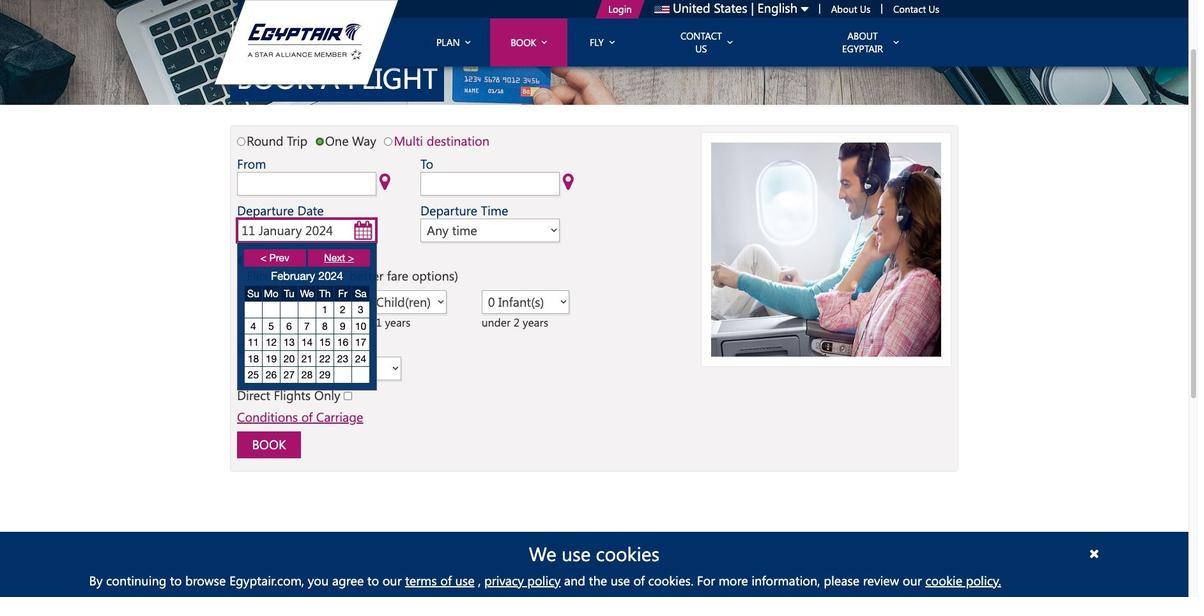 Task type: describe. For each thing, give the bounding box(es) containing it.
egyptair, a staralliance member, go to homepage image
[[243, 22, 370, 62]]

breadcrumb navigation
[[230, 18, 959, 57]]



Task type: locate. For each thing, give the bounding box(es) containing it.
None text field
[[237, 172, 377, 196]]

inflight entertainment image
[[711, 143, 942, 357]]

None checkbox
[[237, 272, 245, 280], [344, 392, 352, 400], [237, 272, 245, 280], [344, 392, 352, 400]]

None text field
[[421, 172, 560, 196], [237, 219, 377, 242], [421, 172, 560, 196], [237, 219, 377, 242]]

twitter image
[[881, 564, 896, 579]]

None radio
[[237, 137, 245, 145], [316, 137, 324, 145], [384, 137, 393, 145], [237, 137, 245, 145], [316, 137, 324, 145], [384, 137, 393, 145]]

menu bar
[[417, 19, 959, 66]]

None submit
[[237, 432, 301, 458]]

times image
[[1090, 547, 1100, 560]]



